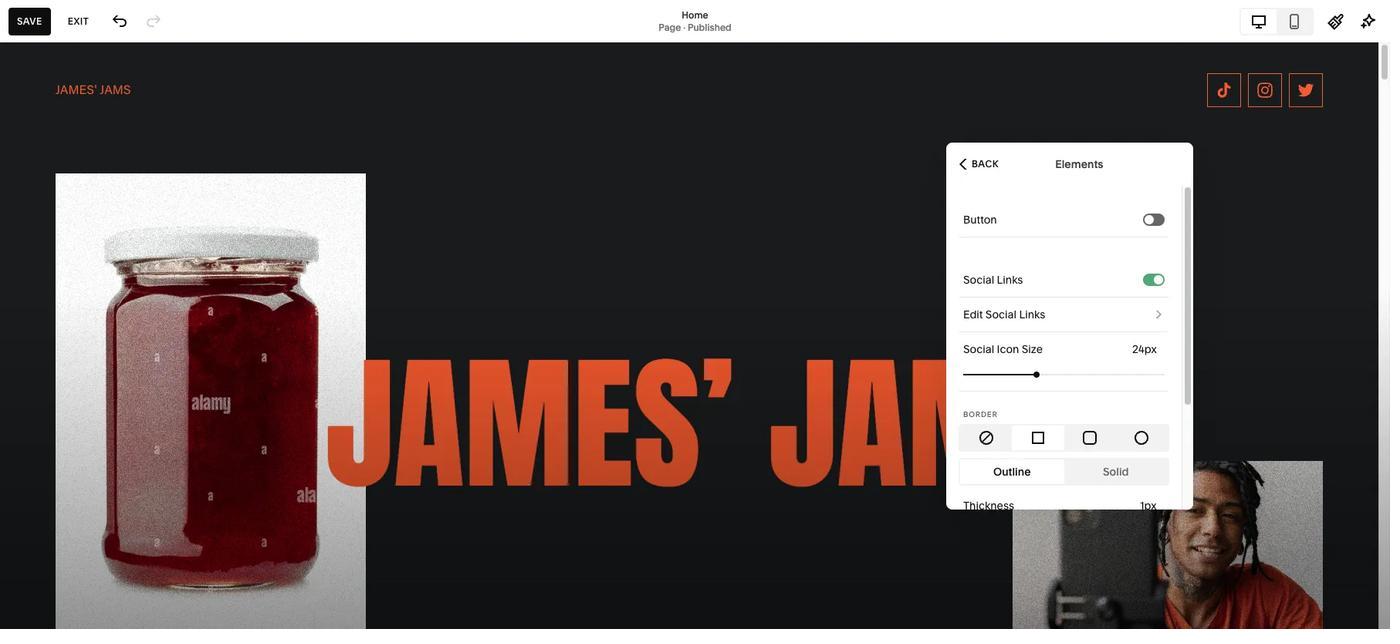 Task type: locate. For each thing, give the bounding box(es) containing it.
links up edit social links
[[997, 273, 1023, 287]]

social links
[[963, 273, 1023, 287]]

exit
[[68, 15, 89, 27]]

back
[[972, 158, 999, 169]]

asset library link
[[25, 588, 171, 606]]

social icon size
[[963, 343, 1043, 357]]

social
[[963, 273, 994, 287], [986, 308, 1017, 322], [963, 343, 994, 357]]

scheduling
[[25, 235, 92, 250]]

social right edit
[[986, 308, 1017, 322]]

home
[[682, 9, 708, 20]]

contacts
[[25, 179, 79, 195]]

edit social links
[[963, 308, 1045, 322]]

1 icon image from the left
[[978, 430, 995, 447]]

icon image
[[978, 430, 995, 447], [1030, 430, 1047, 447], [1082, 430, 1099, 447], [1134, 430, 1150, 447]]

tab list containing outline
[[960, 460, 1168, 485]]

0 vertical spatial social
[[963, 273, 994, 287]]

thickness
[[963, 499, 1014, 513]]

links
[[997, 273, 1023, 287], [1019, 308, 1045, 322]]

social left the icon
[[963, 343, 994, 357]]

save
[[17, 15, 42, 27]]

links up size
[[1019, 308, 1045, 322]]

4 icon image from the left
[[1134, 430, 1150, 447]]

analytics link
[[25, 206, 171, 225]]

2 vertical spatial tab list
[[960, 460, 1168, 485]]

Social Icon Size range field
[[963, 358, 1165, 392]]

icon
[[997, 343, 1019, 357]]

tab list
[[1241, 9, 1312, 34], [960, 426, 1168, 451], [960, 460, 1168, 485]]

scheduling link
[[25, 234, 171, 252]]

library
[[62, 589, 103, 604]]

size
[[1022, 343, 1043, 357]]

3 icon image from the left
[[1082, 430, 1099, 447]]

2 vertical spatial social
[[963, 343, 994, 357]]

border
[[963, 411, 998, 419]]

website
[[25, 96, 74, 111]]

2 icon image from the left
[[1030, 430, 1047, 447]]

edit
[[963, 308, 983, 322]]

social up edit
[[963, 273, 994, 287]]



Task type: vqa. For each thing, say whether or not it's contained in the screenshot.
2nd S from the bottom
no



Task type: describe. For each thing, give the bounding box(es) containing it.
save button
[[8, 7, 51, 35]]

analytics
[[25, 207, 80, 222]]

published
[[688, 21, 732, 33]]

button
[[963, 213, 997, 227]]

0 vertical spatial tab list
[[1241, 9, 1312, 34]]

elements
[[1055, 157, 1104, 171]]

Social Icon Size text field
[[1132, 341, 1160, 358]]

Thickness text field
[[1140, 498, 1160, 515]]

page
[[659, 21, 681, 33]]

home page · published
[[659, 9, 732, 33]]

solid
[[1103, 465, 1129, 479]]

1 vertical spatial tab list
[[960, 426, 1168, 451]]

contacts link
[[25, 178, 171, 197]]

0 vertical spatial links
[[997, 273, 1023, 287]]

social for icon
[[963, 343, 994, 357]]

Social Links checkbox
[[1154, 275, 1163, 284]]

asset
[[25, 589, 59, 604]]

1 vertical spatial links
[[1019, 308, 1045, 322]]

back button
[[955, 147, 1004, 181]]

website link
[[25, 95, 171, 113]]

outline button
[[960, 460, 1064, 485]]

1 vertical spatial social
[[986, 308, 1017, 322]]

asset library
[[25, 589, 103, 604]]

Button checkbox
[[1145, 215, 1154, 224]]

·
[[683, 21, 686, 33]]

social for links
[[963, 273, 994, 287]]

outline
[[993, 465, 1031, 479]]

exit button
[[59, 7, 97, 35]]

solid button
[[1064, 460, 1168, 485]]



